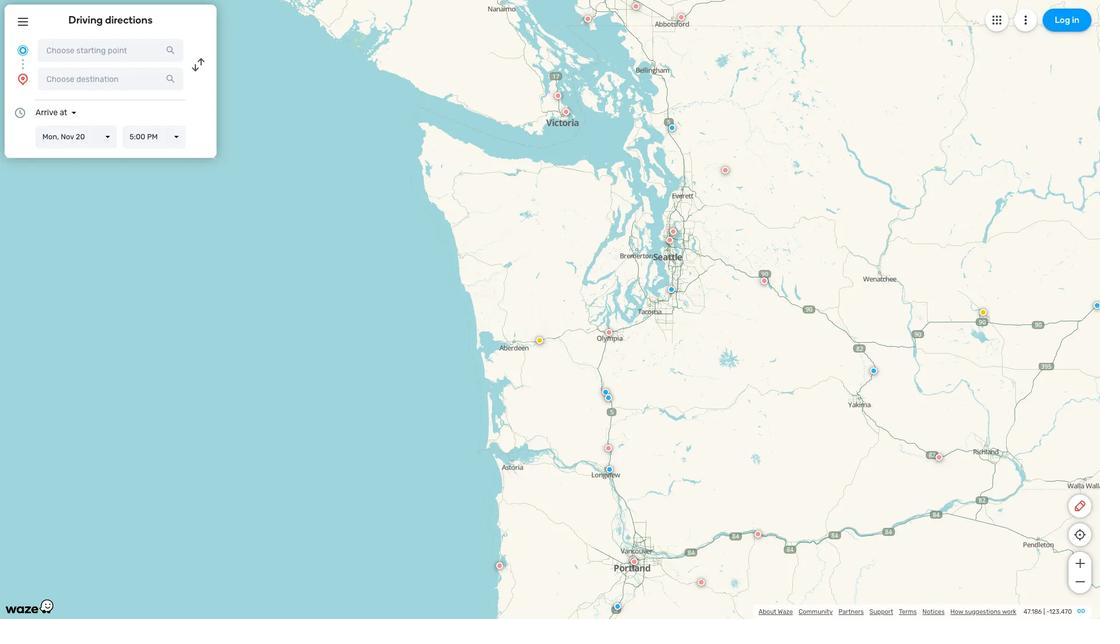 Task type: vqa. For each thing, say whether or not it's contained in the screenshot.
bottom now
no



Task type: locate. For each thing, give the bounding box(es) containing it.
notices
[[923, 608, 945, 616]]

1 vertical spatial hazard image
[[537, 337, 544, 344]]

Choose starting point text field
[[38, 39, 183, 62]]

location image
[[16, 72, 30, 86]]

1 horizontal spatial police image
[[615, 603, 622, 610]]

how suggestions work link
[[951, 608, 1017, 616]]

work
[[1003, 608, 1017, 616]]

about waze community partners support terms notices how suggestions work
[[759, 608, 1017, 616]]

47.186 | -123.470
[[1024, 608, 1073, 616]]

pm
[[147, 132, 158, 141]]

1 vertical spatial police image
[[615, 603, 622, 610]]

0 vertical spatial hazard image
[[980, 309, 987, 316]]

driving
[[69, 14, 103, 26]]

at
[[60, 108, 67, 118]]

community link
[[799, 608, 833, 616]]

nov
[[61, 132, 74, 141]]

support
[[870, 608, 894, 616]]

police image
[[605, 394, 612, 401], [615, 603, 622, 610]]

community
[[799, 608, 833, 616]]

police image
[[669, 124, 676, 131], [669, 286, 675, 293], [1095, 302, 1101, 309], [871, 368, 878, 374], [603, 389, 609, 396], [607, 466, 614, 473]]

0 vertical spatial police image
[[605, 394, 612, 401]]

road closed image
[[633, 3, 640, 10], [585, 15, 592, 22], [667, 237, 674, 244], [497, 562, 503, 569]]

hazard image
[[980, 309, 987, 316], [537, 337, 544, 344]]

road closed image
[[678, 14, 685, 21], [555, 92, 562, 99], [563, 108, 570, 115], [722, 167, 729, 174], [670, 228, 677, 235], [761, 278, 768, 284], [606, 329, 613, 336], [605, 445, 612, 452], [936, 454, 943, 461], [755, 531, 762, 538], [630, 557, 637, 564], [631, 558, 638, 565], [698, 579, 705, 586]]

mon,
[[42, 132, 59, 141]]

how
[[951, 608, 964, 616]]

pencil image
[[1074, 499, 1088, 513]]

terms link
[[900, 608, 917, 616]]

notices link
[[923, 608, 945, 616]]

20
[[76, 132, 85, 141]]

partners link
[[839, 608, 864, 616]]



Task type: describe. For each thing, give the bounding box(es) containing it.
arrive at
[[36, 108, 67, 118]]

123.470
[[1050, 608, 1073, 616]]

suggestions
[[966, 608, 1002, 616]]

clock image
[[13, 106, 27, 120]]

arrive
[[36, 108, 58, 118]]

support link
[[870, 608, 894, 616]]

Choose destination text field
[[38, 68, 183, 91]]

1 horizontal spatial hazard image
[[980, 309, 987, 316]]

directions
[[105, 14, 153, 26]]

zoom in image
[[1074, 557, 1088, 571]]

link image
[[1077, 607, 1087, 616]]

5:00
[[130, 132, 145, 141]]

5:00 pm
[[130, 132, 158, 141]]

current location image
[[16, 44, 30, 57]]

0 horizontal spatial hazard image
[[537, 337, 544, 344]]

about
[[759, 608, 777, 616]]

mon, nov 20 list box
[[36, 126, 117, 149]]

zoom out image
[[1074, 575, 1088, 589]]

47.186
[[1024, 608, 1043, 616]]

terms
[[900, 608, 917, 616]]

|
[[1044, 608, 1046, 616]]

about waze link
[[759, 608, 794, 616]]

0 horizontal spatial police image
[[605, 394, 612, 401]]

-
[[1047, 608, 1050, 616]]

partners
[[839, 608, 864, 616]]

driving directions
[[69, 14, 153, 26]]

5:00 pm list box
[[123, 126, 186, 149]]

waze
[[778, 608, 794, 616]]

mon, nov 20
[[42, 132, 85, 141]]



